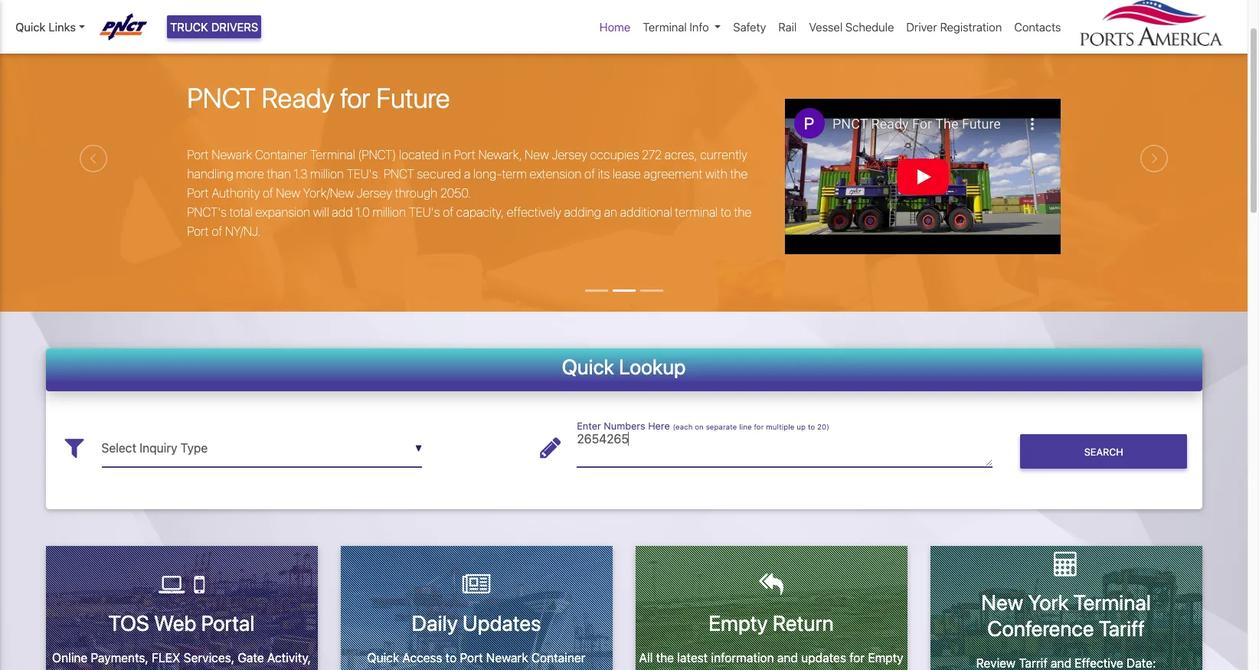 Task type: locate. For each thing, give the bounding box(es) containing it.
0 horizontal spatial to
[[446, 651, 457, 665]]

0 horizontal spatial vessel
[[131, 669, 167, 670]]

of left its
[[584, 167, 595, 180]]

quick up enter
[[562, 354, 614, 379]]

services,
[[184, 651, 235, 665]]

gate
[[238, 651, 264, 665]]

0 horizontal spatial for
[[340, 82, 370, 114]]

new
[[525, 148, 549, 161], [276, 186, 300, 200], [981, 590, 1023, 615]]

(each
[[673, 423, 693, 431]]

adding
[[564, 205, 601, 219]]

1 horizontal spatial million
[[372, 205, 406, 219]]

the
[[730, 167, 748, 180], [734, 205, 752, 219], [656, 651, 674, 665]]

for inside "all the latest information and updates for empty container return."
[[850, 651, 865, 665]]

home
[[600, 20, 631, 34]]

1 vertical spatial container
[[531, 651, 586, 665]]

teu's.
[[347, 167, 381, 180]]

drivers
[[211, 20, 258, 34]]

1 vertical spatial empty
[[868, 651, 903, 665]]

more
[[236, 167, 264, 180]]

of down than
[[263, 186, 273, 200]]

0 vertical spatial jersey
[[552, 148, 587, 161]]

york
[[1028, 590, 1069, 615]]

newark up news.
[[486, 651, 528, 665]]

quick links link
[[15, 18, 85, 36]]

1 horizontal spatial to
[[721, 205, 731, 219]]

agreement
[[644, 167, 703, 180]]

1 horizontal spatial daily
[[469, 669, 497, 670]]

lease
[[613, 167, 641, 180]]

authority
[[212, 186, 260, 200]]

million up york/new
[[310, 167, 344, 180]]

2 vertical spatial container
[[723, 669, 777, 670]]

of down pnct's
[[212, 224, 222, 238]]

2 horizontal spatial new
[[981, 590, 1023, 615]]

new up extension
[[525, 148, 549, 161]]

the right "with" at the right of the page
[[730, 167, 748, 180]]

container up than
[[255, 148, 307, 161]]

1 horizontal spatial container
[[531, 651, 586, 665]]

1 vertical spatial vessel
[[131, 669, 167, 670]]

additional
[[620, 205, 672, 219]]

0 vertical spatial empty
[[709, 610, 768, 636]]

of down the 2050.
[[443, 205, 454, 219]]

for inside enter numbers here (each on separate line for multiple up to 20)
[[754, 423, 764, 431]]

review
[[976, 656, 1016, 670]]

truck drivers
[[170, 20, 258, 34]]

1 horizontal spatial pnct
[[384, 167, 414, 180]]

newark up more
[[212, 148, 252, 161]]

empty inside "all the latest information and updates for empty container return."
[[868, 651, 903, 665]]

tariff
[[1099, 616, 1145, 641]]

payments,
[[91, 651, 149, 665]]

0 vertical spatial vessel
[[809, 20, 843, 34]]

container inside port newark container terminal (pnct) located in port newark, new jersey occupies 272 acres, currently handling more than 1.3 million teu's.                                 pnct secured a long-term extension of its lease agreement with the port authority of new york/new jersey through 2050. pnct's total expansion will add 1.0 million teu's of capacity,                                 effectively adding an additional terminal to the port of ny/nj.
[[255, 148, 307, 161]]

quick left access
[[367, 651, 399, 665]]

0 horizontal spatial quick
[[15, 20, 46, 34]]

to right access
[[446, 651, 457, 665]]

2 vertical spatial to
[[446, 651, 457, 665]]

0 horizontal spatial empty
[[709, 610, 768, 636]]

vessel down flex
[[131, 669, 167, 670]]

port down pnct's
[[187, 224, 209, 238]]

terminal left info in the top right of the page
[[643, 20, 687, 34]]

1.3
[[294, 167, 308, 180]]

effective
[[1075, 656, 1123, 670]]

2 horizontal spatial for
[[850, 651, 865, 665]]

container down information
[[723, 669, 777, 670]]

news.
[[500, 669, 534, 670]]

and
[[777, 651, 798, 665], [1051, 656, 1072, 670]]

empty up information
[[709, 610, 768, 636]]

new york terminal conference tariff
[[981, 590, 1151, 641]]

daily
[[412, 610, 458, 636], [469, 669, 497, 670]]

to right 'up'
[[808, 423, 815, 431]]

the right the terminal
[[734, 205, 752, 219]]

0 vertical spatial million
[[310, 167, 344, 180]]

expansion
[[255, 205, 310, 219]]

1 horizontal spatial new
[[525, 148, 549, 161]]

quick
[[15, 20, 46, 34], [562, 354, 614, 379], [367, 651, 399, 665]]

1 vertical spatial for
[[754, 423, 764, 431]]

0 vertical spatial quick
[[15, 20, 46, 34]]

2 horizontal spatial quick
[[562, 354, 614, 379]]

1 horizontal spatial empty
[[868, 651, 903, 665]]

1 vertical spatial jersey
[[357, 186, 392, 200]]

million right the 1.0
[[372, 205, 406, 219]]

2 vertical spatial for
[[850, 651, 865, 665]]

0 horizontal spatial container
[[255, 148, 307, 161]]

0 horizontal spatial daily
[[412, 610, 458, 636]]

1 vertical spatial new
[[276, 186, 300, 200]]

information
[[711, 651, 774, 665]]

and right tarrif
[[1051, 656, 1072, 670]]

to inside port newark container terminal (pnct) located in port newark, new jersey occupies 272 acres, currently handling more than 1.3 million teu's.                                 pnct secured a long-term extension of its lease agreement with the port authority of new york/new jersey through 2050. pnct's total expansion will add 1.0 million teu's of capacity,                                 effectively adding an additional terminal to the port of ny/nj.
[[721, 205, 731, 219]]

0 horizontal spatial newark
[[212, 148, 252, 161]]

0 vertical spatial to
[[721, 205, 731, 219]]

york/new
[[303, 186, 354, 200]]

container inside "all the latest information and updates for empty container return."
[[723, 669, 777, 670]]

1 horizontal spatial quick
[[367, 651, 399, 665]]

terminal
[[643, 20, 687, 34], [310, 148, 355, 161], [1074, 590, 1151, 615], [419, 669, 466, 670]]

line
[[739, 423, 752, 431]]

0 vertical spatial pnct
[[187, 82, 256, 114]]

future
[[376, 82, 450, 114]]

newark,
[[478, 148, 522, 161]]

container up news.
[[531, 651, 586, 665]]

links
[[49, 20, 76, 34]]

0 horizontal spatial pnct
[[187, 82, 256, 114]]

pnct ready for future
[[187, 82, 450, 114]]

2 horizontal spatial container
[[723, 669, 777, 670]]

0 horizontal spatial and
[[777, 651, 798, 665]]

newark inside port newark container terminal (pnct) located in port newark, new jersey occupies 272 acres, currently handling more than 1.3 million teu's.                                 pnct secured a long-term extension of its lease agreement with the port authority of new york/new jersey through 2050. pnct's total expansion will add 1.0 million teu's of capacity,                                 effectively adding an additional terminal to the port of ny/nj.
[[212, 148, 252, 161]]

through
[[395, 186, 438, 200]]

container
[[255, 148, 307, 161], [531, 651, 586, 665], [723, 669, 777, 670]]

2 vertical spatial the
[[656, 651, 674, 665]]

0 vertical spatial newark
[[212, 148, 252, 161]]

2 horizontal spatial to
[[808, 423, 815, 431]]

terminal up "tariff"
[[1074, 590, 1151, 615]]

empty right updates on the right bottom of the page
[[868, 651, 903, 665]]

tarrif
[[1019, 656, 1048, 670]]

to right the terminal
[[721, 205, 731, 219]]

new left york
[[981, 590, 1023, 615]]

jersey
[[552, 148, 587, 161], [357, 186, 392, 200]]

for right ready
[[340, 82, 370, 114]]

all the latest information and updates for empty container return.
[[639, 651, 903, 670]]

jersey down teu's.
[[357, 186, 392, 200]]

the right "all"
[[656, 651, 674, 665]]

port down daily updates
[[460, 651, 483, 665]]

daily left news.
[[469, 669, 497, 670]]

daily up access
[[412, 610, 458, 636]]

up
[[797, 423, 806, 431]]

1 vertical spatial newark
[[486, 651, 528, 665]]

date:
[[1127, 656, 1156, 670]]

port up pnct's
[[187, 186, 209, 200]]

vessel right rail at the top right
[[809, 20, 843, 34]]

safety link
[[727, 12, 772, 42]]

quick inside the quick access to port newark container terminal daily news.
[[367, 651, 399, 665]]

empty return
[[709, 610, 834, 636]]

enter
[[577, 421, 601, 432]]

quick for quick access to port newark container terminal daily news.
[[367, 651, 399, 665]]

1 vertical spatial pnct
[[384, 167, 414, 180]]

million
[[310, 167, 344, 180], [372, 205, 406, 219]]

on
[[695, 423, 704, 431]]

None text field
[[101, 430, 422, 467], [577, 430, 993, 467], [101, 430, 422, 467], [577, 430, 993, 467]]

1 vertical spatial the
[[734, 205, 752, 219]]

quick left links
[[15, 20, 46, 34]]

of
[[584, 167, 595, 180], [263, 186, 273, 200], [443, 205, 454, 219], [212, 224, 222, 238]]

(pnct)
[[358, 148, 396, 161]]

1 horizontal spatial for
[[754, 423, 764, 431]]

pnct up through
[[384, 167, 414, 180]]

all
[[639, 651, 653, 665]]

port right in
[[454, 148, 476, 161]]

terminal up teu's.
[[310, 148, 355, 161]]

will
[[313, 205, 329, 219]]

web
[[154, 610, 196, 636]]

0 vertical spatial the
[[730, 167, 748, 180]]

alert
[[0, 0, 1248, 5]]

safety
[[733, 20, 766, 34]]

effectively
[[507, 205, 561, 219]]

enter numbers here (each on separate line for multiple up to 20)
[[577, 421, 830, 432]]

in
[[442, 148, 451, 161]]

contacts
[[1014, 20, 1061, 34]]

quick access to port newark container terminal daily news.
[[367, 651, 586, 670]]

driver
[[906, 20, 937, 34]]

updates
[[463, 610, 541, 636]]

pnct down truck drivers link
[[187, 82, 256, 114]]

2 vertical spatial new
[[981, 590, 1023, 615]]

terminal down access
[[419, 669, 466, 670]]

1 vertical spatial quick
[[562, 354, 614, 379]]

1 vertical spatial to
[[808, 423, 815, 431]]

for right updates on the right bottom of the page
[[850, 651, 865, 665]]

acres,
[[665, 148, 697, 161]]

jersey up extension
[[552, 148, 587, 161]]

0 vertical spatial container
[[255, 148, 307, 161]]

and up return.
[[777, 651, 798, 665]]

a
[[464, 167, 470, 180]]

2 vertical spatial quick
[[367, 651, 399, 665]]

to
[[721, 205, 731, 219], [808, 423, 815, 431], [446, 651, 457, 665]]

pnct
[[187, 82, 256, 114], [384, 167, 414, 180]]

updates
[[801, 651, 846, 665]]

1 vertical spatial daily
[[469, 669, 497, 670]]

for right line
[[754, 423, 764, 431]]

online
[[52, 651, 88, 665]]

new up the "expansion"
[[276, 186, 300, 200]]

review tarrif and effective date:
[[976, 656, 1156, 670]]

1 horizontal spatial newark
[[486, 651, 528, 665]]

1 horizontal spatial and
[[1051, 656, 1072, 670]]



Task type: describe. For each thing, give the bounding box(es) containing it.
home link
[[594, 12, 637, 42]]

terminal inside the quick access to port newark container terminal daily news.
[[419, 669, 466, 670]]

1.0
[[356, 205, 370, 219]]

vessel inside online payments, flex services, gate activity, vessel schedule...
[[131, 669, 167, 670]]

extension
[[530, 167, 582, 180]]

daily inside the quick access to port newark container terminal daily news.
[[469, 669, 497, 670]]

1 horizontal spatial vessel
[[809, 20, 843, 34]]

new inside new york terminal conference tariff
[[981, 590, 1023, 615]]

terminal info link
[[637, 12, 727, 42]]

tos web portal
[[108, 610, 255, 636]]

port up handling on the top of page
[[187, 148, 209, 161]]

0 horizontal spatial million
[[310, 167, 344, 180]]

2050.
[[440, 186, 471, 200]]

term
[[502, 167, 527, 180]]

truck drivers link
[[167, 15, 261, 39]]

schedule...
[[170, 669, 232, 670]]

contacts link
[[1008, 12, 1067, 42]]

add
[[332, 205, 353, 219]]

terminal info
[[643, 20, 709, 34]]

quick for quick links
[[15, 20, 46, 34]]

pnct's
[[187, 205, 227, 219]]

0 vertical spatial for
[[340, 82, 370, 114]]

its
[[598, 167, 610, 180]]

to inside enter numbers here (each on separate line for multiple up to 20)
[[808, 423, 815, 431]]

driver registration link
[[900, 12, 1008, 42]]

access
[[402, 651, 442, 665]]

newark inside the quick access to port newark container terminal daily news.
[[486, 651, 528, 665]]

tos
[[108, 610, 149, 636]]

separate
[[706, 423, 737, 431]]

0 vertical spatial daily
[[412, 610, 458, 636]]

registration
[[940, 20, 1002, 34]]

search button
[[1020, 434, 1188, 469]]

pnct ready for future image
[[0, 5, 1248, 397]]

teu's
[[409, 205, 440, 219]]

return.
[[780, 669, 820, 670]]

▼
[[415, 443, 422, 454]]

located
[[399, 148, 439, 161]]

secured
[[417, 167, 461, 180]]

ny/nj.
[[225, 224, 261, 238]]

vessel schedule
[[809, 20, 894, 34]]

occupies
[[590, 148, 639, 161]]

total
[[229, 205, 253, 219]]

an
[[604, 205, 617, 219]]

quick for quick lookup
[[562, 354, 614, 379]]

with
[[705, 167, 728, 180]]

flex
[[152, 651, 180, 665]]

0 vertical spatial new
[[525, 148, 549, 161]]

pnct inside port newark container terminal (pnct) located in port newark, new jersey occupies 272 acres, currently handling more than 1.3 million teu's.                                 pnct secured a long-term extension of its lease agreement with the port authority of new york/new jersey through 2050. pnct's total expansion will add 1.0 million teu's of capacity,                                 effectively adding an additional terminal to the port of ny/nj.
[[384, 167, 414, 180]]

daily updates
[[412, 610, 541, 636]]

schedule
[[846, 20, 894, 34]]

container inside the quick access to port newark container terminal daily news.
[[531, 651, 586, 665]]

online payments, flex services, gate activity, vessel schedule...
[[52, 651, 311, 670]]

port inside the quick access to port newark container terminal daily news.
[[460, 651, 483, 665]]

ready
[[262, 82, 334, 114]]

rail link
[[772, 12, 803, 42]]

conference
[[987, 616, 1094, 641]]

to inside the quick access to port newark container terminal daily news.
[[446, 651, 457, 665]]

0 horizontal spatial jersey
[[357, 186, 392, 200]]

20)
[[817, 423, 830, 431]]

quick lookup
[[562, 354, 686, 379]]

numbers
[[604, 421, 645, 432]]

return
[[773, 610, 834, 636]]

quick links
[[15, 20, 76, 34]]

port newark container terminal (pnct) located in port newark, new jersey occupies 272 acres, currently handling more than 1.3 million teu's.                                 pnct secured a long-term extension of its lease agreement with the port authority of new york/new jersey through 2050. pnct's total expansion will add 1.0 million teu's of capacity,                                 effectively adding an additional terminal to the port of ny/nj.
[[187, 148, 752, 238]]

search
[[1084, 446, 1124, 458]]

terminal inside port newark container terminal (pnct) located in port newark, new jersey occupies 272 acres, currently handling more than 1.3 million teu's.                                 pnct secured a long-term extension of its lease agreement with the port authority of new york/new jersey through 2050. pnct's total expansion will add 1.0 million teu's of capacity,                                 effectively adding an additional terminal to the port of ny/nj.
[[310, 148, 355, 161]]

vessel schedule link
[[803, 12, 900, 42]]

terminal inside new york terminal conference tariff
[[1074, 590, 1151, 615]]

driver registration
[[906, 20, 1002, 34]]

and inside "all the latest information and updates for empty container return."
[[777, 651, 798, 665]]

latest
[[677, 651, 708, 665]]

portal
[[201, 610, 255, 636]]

1 horizontal spatial jersey
[[552, 148, 587, 161]]

currently
[[700, 148, 747, 161]]

rail
[[778, 20, 797, 34]]

activity,
[[267, 651, 311, 665]]

1 vertical spatial million
[[372, 205, 406, 219]]

info
[[690, 20, 709, 34]]

0 horizontal spatial new
[[276, 186, 300, 200]]

truck
[[170, 20, 208, 34]]

the inside "all the latest information and updates for empty container return."
[[656, 651, 674, 665]]

here
[[648, 421, 670, 432]]

handling
[[187, 167, 233, 180]]

lookup
[[619, 354, 686, 379]]

multiple
[[766, 423, 795, 431]]

terminal
[[675, 205, 718, 219]]

272
[[642, 148, 662, 161]]

long-
[[473, 167, 502, 180]]



Task type: vqa. For each thing, say whether or not it's contained in the screenshot.
"Terminal Info" at the top right
yes



